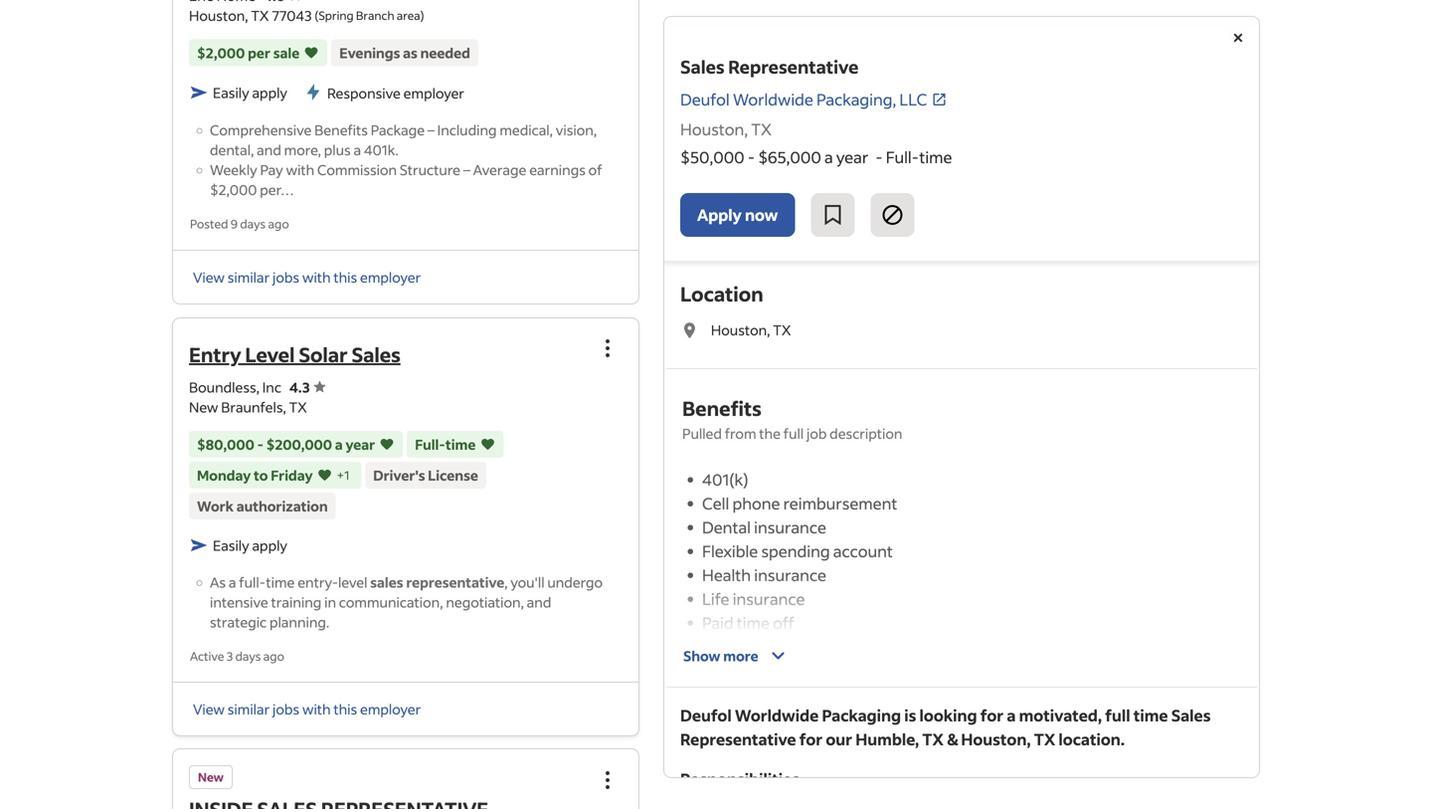 Task type: locate. For each thing, give the bounding box(es) containing it.
0 horizontal spatial -
[[257, 435, 264, 453]]

with down planning.
[[302, 700, 331, 718]]

jobs down posted 9 days ago
[[273, 268, 300, 286]]

health
[[703, 565, 751, 585]]

tx left &
[[923, 729, 944, 749]]

$2,000 per sale
[[197, 44, 300, 62]]

insurance up off at bottom
[[733, 589, 806, 609]]

1 deufol from the top
[[681, 89, 730, 109]]

1 this from the top
[[334, 268, 357, 286]]

this for weekly pay with commission structure – average earnings of $2,000 per…
[[334, 268, 357, 286]]

2 view similar jobs with this employer link from the top
[[193, 700, 421, 718]]

easily apply up full-
[[213, 536, 288, 554]]

with down more,
[[286, 161, 315, 179]]

2 similar from the top
[[228, 700, 270, 718]]

1 vertical spatial days
[[235, 648, 261, 664]]

1 vertical spatial worldwide
[[735, 705, 819, 725]]

employer
[[404, 84, 465, 102], [360, 268, 421, 286], [360, 700, 421, 718]]

time up license
[[446, 435, 476, 453]]

houston, tx
[[681, 119, 772, 139], [711, 321, 792, 339]]

with for sales
[[302, 700, 331, 718]]

- for $50,000 - $65,000 a year - full-time
[[748, 147, 755, 167]]

1 vertical spatial similar
[[228, 700, 270, 718]]

0 vertical spatial easily
[[213, 84, 249, 102]]

days right 3
[[235, 648, 261, 664]]

0 vertical spatial insurance
[[754, 517, 827, 537]]

view similar jobs with this employer link for weekly pay with commission structure – average earnings of $2,000 per…
[[193, 268, 421, 286]]

1 horizontal spatial matches your preference image
[[480, 434, 496, 454]]

time
[[920, 147, 953, 167], [446, 435, 476, 453], [266, 573, 295, 591], [737, 613, 770, 633], [1134, 705, 1169, 725]]

easily apply up the comprehensive on the left top of the page
[[213, 84, 288, 102]]

1 vertical spatial for
[[800, 729, 823, 749]]

time left off at bottom
[[737, 613, 770, 633]]

0 vertical spatial worldwide
[[733, 89, 814, 109]]

tx up benefits pulled from the full job description
[[773, 321, 792, 339]]

and for dental,
[[257, 141, 281, 159]]

for right looking
[[981, 705, 1004, 725]]

job
[[807, 424, 827, 442]]

2 vertical spatial employer
[[360, 700, 421, 718]]

of
[[589, 161, 603, 179]]

view similar jobs with this employer link up entry level solar sales
[[193, 268, 421, 286]]

with up solar
[[302, 268, 331, 286]]

2 horizontal spatial sales
[[1172, 705, 1212, 725]]

1 similar from the top
[[228, 268, 270, 286]]

days for weekly pay with commission structure – average earnings of $2,000 per…
[[240, 216, 266, 232]]

–
[[428, 121, 435, 139], [464, 161, 471, 179]]

1 vertical spatial view similar jobs with this employer link
[[193, 700, 421, 718]]

2 view similar jobs with this employer from the top
[[193, 700, 421, 718]]

houston, tx down 'location'
[[711, 321, 792, 339]]

days right 9
[[240, 216, 266, 232]]

year down the packaging,
[[837, 147, 869, 167]]

1 vertical spatial houston, tx
[[711, 321, 792, 339]]

houston, tx for location
[[711, 321, 792, 339]]

1
[[345, 467, 350, 483]]

ago for weekly pay with commission structure – average earnings of $2,000 per…
[[268, 216, 289, 232]]

0 vertical spatial and
[[257, 141, 281, 159]]

matches your preference image up driver's
[[379, 434, 395, 454]]

benefits
[[315, 121, 368, 139], [683, 395, 762, 421]]

entry level solar sales button
[[189, 341, 401, 367]]

0 vertical spatial –
[[428, 121, 435, 139]]

a right $65,000
[[825, 147, 834, 167]]

with inside comprehensive benefits package – including medical, vision, dental, and more, plus a 401k. weekly pay with commission structure – average earnings of $2,000 per…
[[286, 161, 315, 179]]

1 horizontal spatial full
[[1106, 705, 1131, 725]]

– left average
[[464, 161, 471, 179]]

benefits up "from"
[[683, 395, 762, 421]]

0 horizontal spatial benefits
[[315, 121, 368, 139]]

description
[[830, 424, 903, 442]]

apply down work authorization
[[252, 536, 288, 554]]

matches your preference image for $2,000 per sale
[[304, 43, 320, 63]]

– right package
[[428, 121, 435, 139]]

1 view similar jobs with this employer from the top
[[193, 268, 421, 286]]

benefits pulled from the full job description
[[683, 395, 903, 442]]

2 deufol from the top
[[681, 705, 732, 725]]

0 vertical spatial deufol
[[681, 89, 730, 109]]

0 vertical spatial full
[[784, 424, 804, 442]]

and inside the , you'll undergo intensive training in communication, negotiation, and strategic planning.
[[527, 593, 552, 611]]

matches your preference image
[[379, 434, 395, 454], [317, 465, 333, 485]]

time right motivated,
[[1134, 705, 1169, 725]]

time inside 401(k) cell phone reimbursement dental insurance flexible spending account health insurance life insurance paid time off
[[737, 613, 770, 633]]

0 vertical spatial for
[[981, 705, 1004, 725]]

deufol down show
[[681, 705, 732, 725]]

undergo
[[548, 573, 603, 591]]

1 horizontal spatial year
[[837, 147, 869, 167]]

1 horizontal spatial and
[[527, 593, 552, 611]]

view down posted
[[193, 268, 225, 286]]

from
[[725, 424, 757, 442]]

jobs for sales
[[273, 700, 300, 718]]

1 vertical spatial year
[[346, 435, 375, 453]]

insurance up spending
[[754, 517, 827, 537]]

-
[[748, 147, 755, 167], [876, 147, 883, 167], [257, 435, 264, 453]]

0 vertical spatial with
[[286, 161, 315, 179]]

1 horizontal spatial matches your preference image
[[379, 434, 395, 454]]

1 vertical spatial matches your preference image
[[480, 434, 496, 454]]

$2,000 down weekly
[[210, 181, 257, 199]]

worldwide down chevron down image
[[735, 705, 819, 725]]

1 view from the top
[[193, 268, 225, 286]]

in
[[325, 593, 336, 611]]

apply up the comprehensive on the left top of the page
[[252, 84, 288, 102]]

1 vertical spatial matches your preference image
[[317, 465, 333, 485]]

job actions for entry level solar sales is collapsed image
[[596, 336, 620, 360]]

1 easily from the top
[[213, 84, 249, 102]]

0 vertical spatial full-
[[886, 147, 920, 167]]

- up to
[[257, 435, 264, 453]]

dental,
[[210, 141, 254, 159]]

1 vertical spatial jobs
[[273, 700, 300, 718]]

0 vertical spatial apply
[[252, 84, 288, 102]]

active 3 days ago
[[190, 648, 284, 664]]

1 vertical spatial full-
[[415, 435, 446, 453]]

entry-
[[298, 573, 338, 591]]

work
[[197, 497, 234, 515]]

easily
[[213, 84, 249, 102], [213, 536, 249, 554]]

and down you'll
[[527, 593, 552, 611]]

solar
[[299, 341, 348, 367]]

houston, down 'location'
[[711, 321, 771, 339]]

0 vertical spatial representative
[[729, 55, 859, 78]]

full-
[[886, 147, 920, 167], [415, 435, 446, 453]]

worldwide for packaging,
[[733, 89, 814, 109]]

year for $65,000
[[837, 147, 869, 167]]

representative
[[406, 573, 505, 591]]

- left $65,000
[[748, 147, 755, 167]]

sales
[[370, 573, 404, 591]]

1 vertical spatial full
[[1106, 705, 1131, 725]]

matches your preference image right full-time
[[480, 434, 496, 454]]

1 vertical spatial apply
[[252, 536, 288, 554]]

a right as
[[229, 573, 236, 591]]

average
[[473, 161, 527, 179]]

is
[[905, 705, 917, 725]]

representative up responsibilities
[[681, 729, 797, 749]]

view
[[193, 268, 225, 286], [193, 700, 225, 718]]

1 easily apply from the top
[[213, 84, 288, 102]]

0 horizontal spatial full
[[784, 424, 804, 442]]

full up location.
[[1106, 705, 1131, 725]]

worldwide inside deufol worldwide packaging is looking for a motivated, full time sales representative for our humble, tx & houston, tx location.
[[735, 705, 819, 725]]

0 vertical spatial matches your preference image
[[379, 434, 395, 454]]

view for weekly pay with commission structure – average earnings of $2,000 per…
[[193, 268, 225, 286]]

to
[[254, 466, 268, 484]]

0 vertical spatial ago
[[268, 216, 289, 232]]

for left our
[[800, 729, 823, 749]]

tx
[[251, 7, 269, 25], [752, 119, 772, 139], [773, 321, 792, 339], [289, 398, 307, 416], [923, 729, 944, 749], [1035, 729, 1056, 749]]

deufol inside deufol worldwide packaging is looking for a motivated, full time sales representative for our humble, tx & houston, tx location.
[[681, 705, 732, 725]]

1 vertical spatial view
[[193, 700, 225, 718]]

strategic
[[210, 613, 267, 631]]

matches your preference image left +
[[317, 465, 333, 485]]

packaging,
[[817, 89, 897, 109]]

houston, inside deufol worldwide packaging is looking for a motivated, full time sales representative for our humble, tx & houston, tx location.
[[962, 729, 1031, 749]]

0 horizontal spatial and
[[257, 141, 281, 159]]

as
[[403, 44, 418, 62]]

worldwide inside the deufol worldwide packaging, llc link
[[733, 89, 814, 109]]

matches your preference image
[[304, 43, 320, 63], [480, 434, 496, 454]]

full inside deufol worldwide packaging is looking for a motivated, full time sales representative for our humble, tx & houston, tx location.
[[1106, 705, 1131, 725]]

ago down per…
[[268, 216, 289, 232]]

2 vertical spatial with
[[302, 700, 331, 718]]

responsibilities
[[681, 769, 800, 789]]

houston, tx up $50,000
[[681, 119, 772, 139]]

1 vertical spatial deufol
[[681, 705, 732, 725]]

view down the "active"
[[193, 700, 225, 718]]

$50,000 - $65,000 a year - full-time
[[681, 147, 953, 167]]

matches your preference image for $80,000 - $200,000 a year
[[379, 434, 395, 454]]

earnings
[[530, 161, 586, 179]]

full- down llc
[[886, 147, 920, 167]]

&
[[947, 729, 958, 749]]

a left motivated,
[[1007, 705, 1016, 725]]

representative up deufol worldwide packaging, llc
[[729, 55, 859, 78]]

similar
[[228, 268, 270, 286], [228, 700, 270, 718]]

reimbursement
[[784, 493, 898, 513]]

easily down '$2,000 per sale'
[[213, 84, 249, 102]]

a up the commission
[[354, 141, 361, 159]]

1 vertical spatial new
[[198, 769, 224, 785]]

full
[[784, 424, 804, 442], [1106, 705, 1131, 725]]

0 vertical spatial view similar jobs with this employer link
[[193, 268, 421, 286]]

similar down active 3 days ago
[[228, 700, 270, 718]]

matches your preference image for monday to friday
[[317, 465, 333, 485]]

1 vertical spatial view similar jobs with this employer
[[193, 700, 421, 718]]

1 vertical spatial and
[[527, 593, 552, 611]]

1 vertical spatial easily
[[213, 536, 249, 554]]

full inside benefits pulled from the full job description
[[784, 424, 804, 442]]

jobs down active 3 days ago
[[273, 700, 300, 718]]

time down llc
[[920, 147, 953, 167]]

0 vertical spatial sales
[[681, 55, 725, 78]]

0 vertical spatial similar
[[228, 268, 270, 286]]

$2,000 left per
[[197, 44, 245, 62]]

2 horizontal spatial -
[[876, 147, 883, 167]]

apply now button
[[681, 193, 796, 237]]

and for negotiation,
[[527, 593, 552, 611]]

0 horizontal spatial matches your preference image
[[317, 465, 333, 485]]

full-time
[[415, 435, 476, 453]]

1 view similar jobs with this employer link from the top
[[193, 268, 421, 286]]

worldwide down sales representative on the top of page
[[733, 89, 814, 109]]

boundless,
[[189, 378, 260, 396]]

0 vertical spatial benefits
[[315, 121, 368, 139]]

2 view from the top
[[193, 700, 225, 718]]

and inside comprehensive benefits package – including medical, vision, dental, and more, plus a 401k. weekly pay with commission structure – average earnings of $2,000 per…
[[257, 141, 281, 159]]

2 jobs from the top
[[273, 700, 300, 718]]

$65,000
[[758, 147, 822, 167]]

view for sales
[[193, 700, 225, 718]]

1 horizontal spatial -
[[748, 147, 755, 167]]

intensive
[[210, 593, 268, 611]]

1 jobs from the top
[[273, 268, 300, 286]]

1 horizontal spatial full-
[[886, 147, 920, 167]]

location
[[681, 281, 764, 306]]

1 horizontal spatial –
[[464, 161, 471, 179]]

view similar jobs with this employer for weekly pay with commission structure – average earnings of $2,000 per…
[[193, 268, 421, 286]]

2 easily from the top
[[213, 536, 249, 554]]

view similar jobs with this employer down planning.
[[193, 700, 421, 718]]

new
[[189, 398, 218, 416], [198, 769, 224, 785]]

0 vertical spatial easily apply
[[213, 84, 288, 102]]

0 vertical spatial view
[[193, 268, 225, 286]]

entry level solar sales
[[189, 341, 401, 367]]

0 vertical spatial year
[[837, 147, 869, 167]]

- up not interested 'image'
[[876, 147, 883, 167]]

2 easily apply from the top
[[213, 536, 288, 554]]

0 vertical spatial matches your preference image
[[304, 43, 320, 63]]

1 vertical spatial $2,000
[[210, 181, 257, 199]]

level
[[338, 573, 368, 591]]

year up 1
[[346, 435, 375, 453]]

1 vertical spatial this
[[334, 700, 357, 718]]

1 horizontal spatial benefits
[[683, 395, 762, 421]]

0 vertical spatial jobs
[[273, 268, 300, 286]]

and up pay
[[257, 141, 281, 159]]

planning.
[[270, 613, 330, 631]]

this for sales
[[334, 700, 357, 718]]

view similar jobs with this employer link down planning.
[[193, 700, 421, 718]]

1 vertical spatial sales
[[352, 341, 401, 367]]

1 horizontal spatial sales
[[681, 55, 725, 78]]

401(k) cell phone reimbursement dental insurance flexible spending account health insurance life insurance paid time off
[[703, 469, 898, 633]]

and
[[257, 141, 281, 159], [527, 593, 552, 611]]

save this job image
[[821, 203, 845, 227]]

1 vertical spatial representative
[[681, 729, 797, 749]]

view similar jobs with this employer up entry level solar sales
[[193, 268, 421, 286]]

pulled
[[683, 424, 722, 442]]

this
[[334, 268, 357, 286], [334, 700, 357, 718]]

package
[[371, 121, 425, 139]]

0 vertical spatial view similar jobs with this employer
[[193, 268, 421, 286]]

deufol up $50,000
[[681, 89, 730, 109]]

needed
[[421, 44, 471, 62]]

time inside deufol worldwide packaging is looking for a motivated, full time sales representative for our humble, tx & houston, tx location.
[[1134, 705, 1169, 725]]

job actions for inside sales representative- recession proof industry is collapsed image
[[596, 768, 620, 792]]

worldwide
[[733, 89, 814, 109], [735, 705, 819, 725]]

1 vertical spatial –
[[464, 161, 471, 179]]

2 apply from the top
[[252, 536, 288, 554]]

tx left 77043
[[251, 7, 269, 25]]

0 vertical spatial this
[[334, 268, 357, 286]]

1 vertical spatial with
[[302, 268, 331, 286]]

1 vertical spatial benefits
[[683, 395, 762, 421]]

houston,
[[189, 7, 248, 25], [681, 119, 748, 139], [711, 321, 771, 339], [962, 729, 1031, 749]]

full left the 'job'
[[784, 424, 804, 442]]

1 vertical spatial ago
[[263, 648, 284, 664]]

license
[[428, 466, 479, 484]]

benefits inside comprehensive benefits package – including medical, vision, dental, and more, plus a 401k. weekly pay with commission structure – average earnings of $2,000 per…
[[315, 121, 368, 139]]

0 vertical spatial houston, tx
[[681, 119, 772, 139]]

houston, right &
[[962, 729, 1031, 749]]

deufol worldwide packaging, llc link
[[681, 88, 948, 111]]

1 horizontal spatial for
[[981, 705, 1004, 725]]

easily up as
[[213, 536, 249, 554]]

new for new braunfels, tx
[[189, 398, 218, 416]]

tx up $65,000
[[752, 119, 772, 139]]

communication,
[[339, 593, 443, 611]]

1 vertical spatial employer
[[360, 268, 421, 286]]

matches your preference image right sale
[[304, 43, 320, 63]]

view similar jobs with this employer link
[[193, 268, 421, 286], [193, 700, 421, 718]]

$2,000
[[197, 44, 245, 62], [210, 181, 257, 199]]

+ 1
[[337, 467, 350, 483]]

insurance down spending
[[755, 565, 827, 585]]

0 horizontal spatial –
[[428, 121, 435, 139]]

benefits up plus
[[315, 121, 368, 139]]

posted
[[190, 216, 228, 232]]

apply
[[698, 204, 742, 225]]

driver's license
[[373, 466, 479, 484]]

full- up driver's license on the bottom
[[415, 435, 446, 453]]

0 horizontal spatial matches your preference image
[[304, 43, 320, 63]]

0 vertical spatial new
[[189, 398, 218, 416]]

houston, up $50,000
[[681, 119, 748, 139]]

0 vertical spatial days
[[240, 216, 266, 232]]

$80,000
[[197, 435, 255, 453]]

2 this from the top
[[334, 700, 357, 718]]

0 horizontal spatial year
[[346, 435, 375, 453]]

as a full-time entry-level sales representative
[[210, 573, 505, 591]]

ago down planning.
[[263, 648, 284, 664]]

1 vertical spatial easily apply
[[213, 536, 288, 554]]

2 vertical spatial sales
[[1172, 705, 1212, 725]]

apply
[[252, 84, 288, 102], [252, 536, 288, 554]]

0 horizontal spatial for
[[800, 729, 823, 749]]

similar down posted 9 days ago
[[228, 268, 270, 286]]



Task type: describe. For each thing, give the bounding box(es) containing it.
entry
[[189, 341, 241, 367]]

negotiation,
[[446, 593, 524, 611]]

deufol for deufol worldwide packaging is looking for a motivated, full time sales representative for our humble, tx & houston, tx location.
[[681, 705, 732, 725]]

employer for sales
[[360, 700, 421, 718]]

spring
[[319, 8, 354, 23]]

4.3
[[290, 378, 310, 396]]

a inside comprehensive benefits package – including medical, vision, dental, and more, plus a 401k. weekly pay with commission structure – average earnings of $2,000 per…
[[354, 141, 361, 159]]

motivated,
[[1020, 705, 1103, 725]]

branch
[[356, 8, 395, 23]]

show
[[684, 647, 721, 665]]

houston, up '$2,000 per sale'
[[189, 7, 248, 25]]

the
[[760, 424, 781, 442]]

tx down motivated,
[[1035, 729, 1056, 749]]

responsive
[[327, 84, 401, 102]]

comprehensive benefits package – including medical, vision, dental, and more, plus a 401k. weekly pay with commission structure – average earnings of $2,000 per…
[[210, 121, 603, 199]]

77043
[[272, 7, 312, 25]]

weekly
[[210, 161, 257, 179]]

our
[[826, 729, 853, 749]]

including
[[438, 121, 497, 139]]

area
[[397, 8, 421, 23]]

looking
[[920, 705, 978, 725]]

responsive employer
[[327, 84, 465, 102]]

dental
[[703, 517, 751, 537]]

flexible
[[703, 541, 759, 561]]

a up +
[[335, 435, 343, 453]]

deufol worldwide packaging is looking for a motivated, full time sales representative for our humble, tx & houston, tx location.
[[681, 705, 1212, 749]]

show more button
[[683, 643, 792, 673]]

not interested image
[[881, 203, 905, 227]]

4.3 out of five stars rating image
[[290, 378, 326, 396]]

sales representative
[[681, 55, 859, 78]]

benefits inside benefits pulled from the full job description
[[683, 395, 762, 421]]

401k.
[[364, 141, 399, 159]]

0 vertical spatial $2,000
[[197, 44, 245, 62]]

spending
[[762, 541, 831, 561]]

packaging
[[822, 705, 902, 725]]

new for new
[[198, 769, 224, 785]]

houston, tx 77043 ( spring branch area )
[[189, 7, 424, 25]]

similar for weekly pay with commission structure – average earnings of $2,000 per…
[[228, 268, 270, 286]]

days for sales
[[235, 648, 261, 664]]

evenings as needed
[[340, 44, 471, 62]]

friday
[[271, 466, 313, 484]]

tx down 4.3
[[289, 398, 307, 416]]

0 vertical spatial employer
[[404, 84, 465, 102]]

account
[[834, 541, 893, 561]]

1 vertical spatial insurance
[[755, 565, 827, 585]]

houston, tx for sales representative
[[681, 119, 772, 139]]

1 apply from the top
[[252, 84, 288, 102]]

commission
[[317, 161, 397, 179]]

$200,000
[[266, 435, 332, 453]]

evenings
[[340, 44, 400, 62]]

level
[[245, 341, 295, 367]]

sale
[[273, 44, 300, 62]]

humble,
[[856, 729, 920, 749]]

you'll
[[511, 573, 545, 591]]

pay
[[260, 161, 283, 179]]

with for weekly pay with commission structure – average earnings of $2,000 per…
[[302, 268, 331, 286]]

- for $80,000 - $200,000 a year
[[257, 435, 264, 453]]

ago for sales
[[263, 648, 284, 664]]

show more
[[684, 647, 759, 665]]

authorization
[[237, 497, 328, 515]]

full-
[[239, 573, 266, 591]]

3
[[227, 648, 233, 664]]

paid
[[703, 613, 734, 633]]

a inside deufol worldwide packaging is looking for a motivated, full time sales representative for our humble, tx & houston, tx location.
[[1007, 705, 1016, 725]]

$50,000
[[681, 147, 745, 167]]

)
[[421, 8, 424, 23]]

location.
[[1059, 729, 1125, 749]]

close job details image
[[1227, 26, 1251, 50]]

phone
[[733, 493, 781, 513]]

(
[[315, 8, 319, 23]]

employer for weekly pay with commission structure – average earnings of $2,000 per…
[[360, 268, 421, 286]]

view similar jobs with this employer link for sales
[[193, 700, 421, 718]]

representative inside deufol worldwide packaging is looking for a motivated, full time sales representative for our humble, tx & houston, tx location.
[[681, 729, 797, 749]]

0 horizontal spatial full-
[[415, 435, 446, 453]]

braunfels,
[[221, 398, 286, 416]]

+
[[337, 467, 345, 483]]

chevron down image
[[767, 644, 791, 668]]

year for $200,000
[[346, 435, 375, 453]]

sales inside deufol worldwide packaging is looking for a motivated, full time sales representative for our humble, tx & houston, tx location.
[[1172, 705, 1212, 725]]

deufol for deufol worldwide packaging, llc
[[681, 89, 730, 109]]

active
[[190, 648, 224, 664]]

jobs for weekly pay with commission structure – average earnings of $2,000 per…
[[273, 268, 300, 286]]

inc
[[262, 378, 282, 396]]

driver's
[[373, 466, 425, 484]]

comprehensive
[[210, 121, 312, 139]]

401(k)
[[703, 469, 749, 490]]

9
[[231, 216, 238, 232]]

cell
[[703, 493, 730, 513]]

plus
[[324, 141, 351, 159]]

medical,
[[500, 121, 553, 139]]

monday
[[197, 466, 251, 484]]

new braunfels, tx
[[189, 398, 307, 416]]

time up training on the left
[[266, 573, 295, 591]]

view similar jobs with this employer for sales
[[193, 700, 421, 718]]

similar for sales
[[228, 700, 270, 718]]

structure
[[400, 161, 461, 179]]

0 horizontal spatial sales
[[352, 341, 401, 367]]

off
[[773, 613, 795, 633]]

$2,000 inside comprehensive benefits package – including medical, vision, dental, and more, plus a 401k. weekly pay with commission structure – average earnings of $2,000 per…
[[210, 181, 257, 199]]

matches your preference image for full-time
[[480, 434, 496, 454]]

2 vertical spatial insurance
[[733, 589, 806, 609]]

work authorization
[[197, 497, 328, 515]]

worldwide for packaging
[[735, 705, 819, 725]]

monday to friday
[[197, 466, 313, 484]]

now
[[745, 204, 779, 225]]

posted 9 days ago
[[190, 216, 289, 232]]

life
[[703, 589, 730, 609]]



Task type: vqa. For each thing, say whether or not it's contained in the screenshot.
bottommost days
yes



